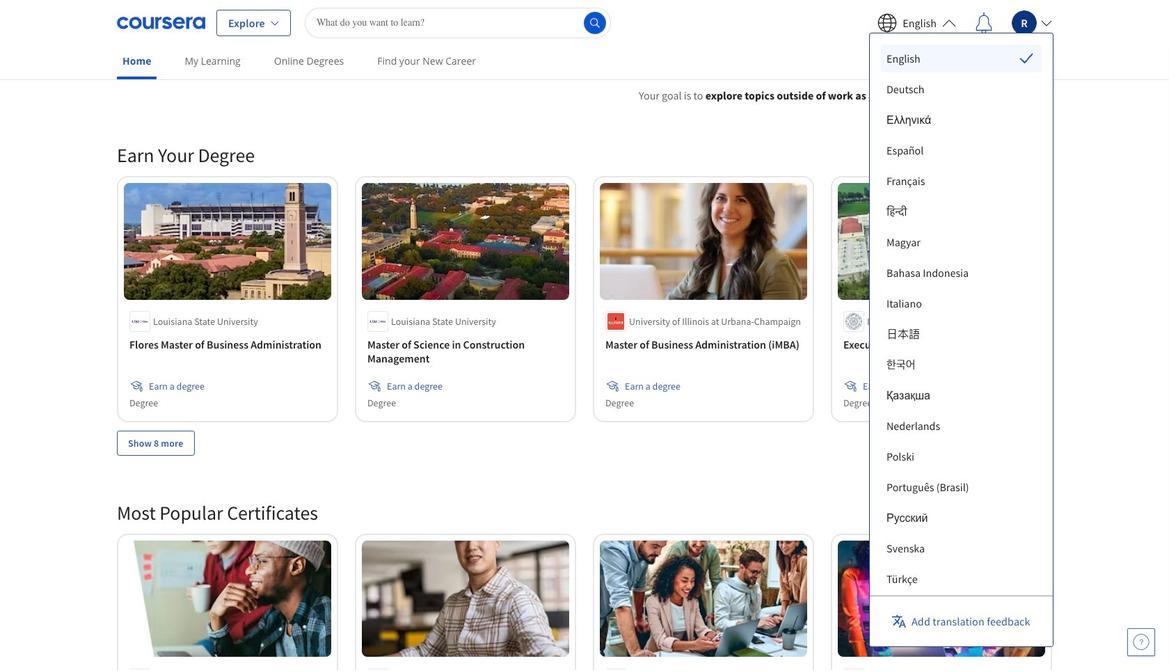 Task type: vqa. For each thing, say whether or not it's contained in the screenshot.
"Earn Your Degree Collection" element
yes



Task type: locate. For each thing, give the bounding box(es) containing it.
menu
[[881, 45, 1042, 670]]

radio item
[[881, 45, 1042, 72]]

None search field
[[305, 7, 611, 38]]

help center image
[[1133, 634, 1150, 651]]

main content
[[0, 70, 1169, 670]]



Task type: describe. For each thing, give the bounding box(es) containing it.
earn your degree collection element
[[109, 120, 1061, 478]]

coursera image
[[117, 11, 205, 34]]

most popular certificates collection element
[[109, 478, 1061, 670]]



